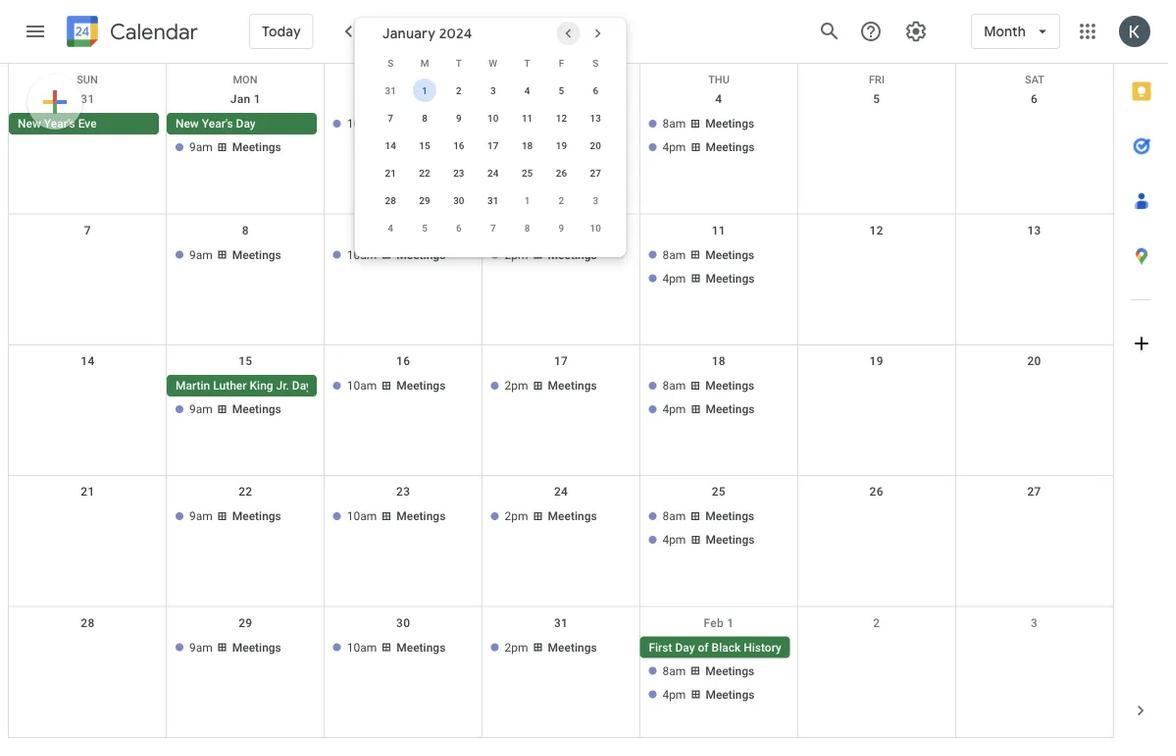 Task type: vqa. For each thing, say whether or not it's contained in the screenshot.
My calendars list
no



Task type: describe. For each thing, give the bounding box(es) containing it.
cell containing martin luther king jr. day
[[167, 375, 325, 422]]

row containing sun
[[9, 64, 1114, 86]]

jr.
[[276, 379, 289, 392]]

m
[[421, 57, 429, 69]]

calendar
[[110, 18, 198, 46]]

2 s from the left
[[593, 57, 599, 69]]

black
[[712, 641, 741, 654]]

8 inside row
[[525, 222, 530, 234]]

row containing s
[[374, 49, 613, 77]]

first day of black history month button
[[640, 637, 819, 658]]

1 horizontal spatial 4
[[525, 84, 530, 96]]

martin luther king jr. day
[[176, 379, 312, 392]]

8am for 25
[[663, 510, 686, 523]]

14 element
[[379, 133, 403, 157]]

5 8am from the top
[[663, 664, 686, 678]]

21 inside january 2024 grid
[[385, 167, 396, 179]]

tue
[[394, 74, 413, 86]]

feb
[[704, 616, 724, 630]]

2pm for 17
[[505, 379, 529, 392]]

24 inside 'grid'
[[554, 485, 568, 499]]

mon
[[233, 74, 258, 86]]

tue column header
[[325, 64, 483, 86]]

12 element
[[550, 106, 574, 130]]

february 2 element
[[550, 188, 574, 212]]

10am for 2
[[347, 117, 377, 131]]

first day of black history month
[[649, 641, 819, 654]]

cell containing first day of black history month
[[640, 637, 819, 707]]

13 element
[[584, 106, 608, 130]]

3 9am from the top
[[189, 402, 213, 416]]

5 2pm from the top
[[505, 641, 529, 654]]

2 horizontal spatial day
[[676, 641, 695, 654]]

23 element
[[447, 161, 471, 185]]

1 up february 8 element at left top
[[525, 194, 530, 206]]

0 horizontal spatial 9
[[456, 112, 462, 124]]

2 horizontal spatial 5
[[874, 92, 881, 106]]

1 vertical spatial 16
[[397, 354, 411, 368]]

new year's day
[[176, 117, 256, 131]]

king
[[250, 379, 273, 392]]

10 for sun
[[554, 223, 568, 237]]

0 horizontal spatial 4
[[388, 222, 394, 234]]

1 right jan
[[254, 92, 261, 106]]

row containing 4
[[374, 214, 613, 241]]

28 element
[[379, 188, 403, 212]]

2 8am from the top
[[663, 248, 686, 261]]

31 element
[[482, 188, 505, 212]]

25 element
[[516, 161, 539, 185]]

1 s from the left
[[388, 57, 394, 69]]

17 element
[[482, 133, 505, 157]]

29 for 1
[[419, 194, 431, 206]]

month
[[785, 641, 819, 654]]

w
[[489, 57, 498, 69]]

0 horizontal spatial day
[[236, 117, 256, 131]]

8 for january 2024
[[422, 112, 428, 124]]

2 2pm from the top
[[505, 248, 529, 261]]

25 inside row group
[[522, 167, 533, 179]]

29 element
[[413, 188, 437, 212]]

30 for 1
[[454, 194, 465, 206]]

first
[[649, 641, 673, 654]]

4pm for 25
[[663, 533, 686, 547]]

grid containing 31
[[8, 64, 1114, 738]]

new year's eve
[[18, 117, 97, 131]]

28 for feb 1
[[81, 616, 95, 630]]

1 horizontal spatial 2024
[[499, 18, 549, 45]]

14 inside january 2024 grid
[[385, 139, 396, 151]]

1 9am from the top
[[189, 140, 213, 154]]

11 element
[[516, 106, 539, 130]]

february 10 element
[[584, 216, 608, 239]]

sun
[[77, 74, 98, 86]]

1 right "feb"
[[728, 616, 735, 630]]

30 element
[[447, 188, 471, 212]]

february 7 element
[[482, 216, 505, 239]]

calendar element
[[63, 12, 198, 55]]

january 2024 up m
[[383, 25, 473, 42]]

7 for sun
[[84, 223, 91, 237]]

7 for january 2024
[[388, 112, 394, 124]]

of
[[698, 641, 709, 654]]

february 5 element
[[413, 216, 437, 239]]

18 element
[[516, 133, 539, 157]]

wed column header
[[483, 64, 641, 86]]

0 horizontal spatial 5
[[422, 222, 428, 234]]

20 element
[[584, 133, 608, 157]]

27 inside january 2024 grid
[[590, 167, 602, 179]]

10 element
[[482, 106, 505, 130]]

17 inside january 2024 grid
[[488, 139, 499, 151]]

22 element
[[413, 161, 437, 185]]

8am for 18
[[663, 379, 686, 392]]

5 9am from the top
[[189, 641, 213, 654]]

8am for 4
[[663, 117, 686, 131]]

11 for january 2024
[[522, 112, 533, 124]]

10 for january 2024
[[488, 112, 499, 124]]

year's for day
[[202, 117, 233, 131]]

year's for eve
[[44, 117, 75, 131]]

1 horizontal spatial 6
[[593, 84, 599, 96]]

new for new year's day
[[176, 117, 199, 131]]

23 inside 'grid'
[[397, 485, 411, 499]]

12 for january 2024
[[556, 112, 567, 124]]

19 inside 19 "element"
[[556, 139, 567, 151]]

1 horizontal spatial 5
[[559, 84, 565, 96]]

1 vertical spatial 15
[[239, 354, 253, 368]]



Task type: locate. For each thing, give the bounding box(es) containing it.
1 horizontal spatial 16
[[454, 139, 465, 151]]

20 inside 'grid'
[[1028, 354, 1042, 368]]

grid
[[8, 64, 1114, 738]]

6 down 30 element
[[456, 222, 462, 234]]

25 inside 'grid'
[[712, 485, 726, 499]]

2 new from the left
[[176, 117, 199, 131]]

0 horizontal spatial s
[[388, 57, 394, 69]]

28 for 1
[[385, 194, 396, 206]]

1 horizontal spatial 17
[[554, 354, 568, 368]]

0 horizontal spatial 14
[[81, 354, 95, 368]]

1 horizontal spatial 15
[[419, 139, 431, 151]]

21
[[385, 167, 396, 179], [81, 485, 95, 499]]

4pm
[[663, 140, 686, 154], [663, 271, 686, 285], [663, 402, 686, 416], [663, 533, 686, 547], [663, 688, 686, 701]]

0 horizontal spatial 27
[[590, 167, 602, 179]]

30
[[454, 194, 465, 206], [397, 616, 411, 630]]

2pm for 3
[[505, 117, 529, 131]]

2 vertical spatial day
[[676, 641, 695, 654]]

0 horizontal spatial 21
[[81, 485, 95, 499]]

calendar heading
[[106, 18, 198, 46]]

0 vertical spatial 25
[[522, 167, 533, 179]]

1 vertical spatial 24
[[554, 485, 568, 499]]

1 2pm from the top
[[505, 117, 529, 131]]

0 horizontal spatial year's
[[44, 117, 75, 131]]

0 vertical spatial 22
[[419, 167, 431, 179]]

2 horizontal spatial 8
[[525, 222, 530, 234]]

9 up 16 element
[[456, 112, 462, 124]]

1 horizontal spatial 9
[[559, 222, 565, 234]]

1 horizontal spatial 7
[[388, 112, 394, 124]]

1 horizontal spatial t
[[525, 57, 531, 69]]

13
[[590, 112, 602, 124], [1028, 223, 1042, 237]]

1 vertical spatial 25
[[712, 485, 726, 499]]

2 4pm from the top
[[663, 271, 686, 285]]

1
[[422, 84, 428, 96], [254, 92, 261, 106], [525, 194, 530, 206], [728, 616, 735, 630]]

sat
[[1026, 74, 1045, 86]]

february 4 element
[[379, 216, 403, 239]]

t
[[456, 57, 462, 69], [525, 57, 531, 69]]

year's
[[44, 117, 75, 131], [202, 117, 233, 131]]

10am for 23
[[347, 510, 377, 523]]

1 horizontal spatial day
[[292, 379, 312, 392]]

0 horizontal spatial 24
[[488, 167, 499, 179]]

0 horizontal spatial 2024
[[439, 25, 473, 42]]

tab list
[[1115, 64, 1169, 683]]

today
[[262, 23, 301, 40]]

10 inside row
[[590, 222, 602, 234]]

1 new from the left
[[18, 117, 41, 131]]

0 vertical spatial 9
[[456, 112, 462, 124]]

0 horizontal spatial 11
[[522, 112, 533, 124]]

5 4pm from the top
[[663, 688, 686, 701]]

10am for 16
[[347, 379, 377, 392]]

january 2024 grid
[[374, 49, 613, 241]]

0 horizontal spatial 13
[[590, 112, 602, 124]]

0 horizontal spatial 7
[[84, 223, 91, 237]]

1 vertical spatial 12
[[870, 223, 884, 237]]

9am
[[189, 140, 213, 154], [189, 248, 213, 261], [189, 402, 213, 416], [189, 510, 213, 523], [189, 641, 213, 654]]

1 horizontal spatial 29
[[419, 194, 431, 206]]

0 horizontal spatial 30
[[397, 616, 411, 630]]

row group
[[374, 77, 613, 241]]

2024
[[499, 18, 549, 45], [439, 25, 473, 42]]

0 horizontal spatial 25
[[522, 167, 533, 179]]

1 horizontal spatial 20
[[1028, 354, 1042, 368]]

4 down thu
[[716, 92, 723, 106]]

0 horizontal spatial 28
[[81, 616, 95, 630]]

8 for sun
[[242, 223, 249, 237]]

30 inside 'grid'
[[397, 616, 411, 630]]

jan 1
[[230, 92, 261, 106]]

22
[[419, 167, 431, 179], [239, 485, 253, 499]]

3 8am from the top
[[663, 379, 686, 392]]

1 vertical spatial 9
[[559, 222, 565, 234]]

1 year's from the left
[[44, 117, 75, 131]]

15 up 22 element
[[419, 139, 431, 151]]

9
[[456, 112, 462, 124], [559, 222, 565, 234]]

31
[[385, 84, 396, 96], [81, 92, 95, 106], [488, 194, 499, 206], [554, 616, 568, 630]]

2 t from the left
[[525, 57, 531, 69]]

fri
[[870, 74, 885, 86]]

2 horizontal spatial 4
[[716, 92, 723, 106]]

1 horizontal spatial 24
[[554, 485, 568, 499]]

0 horizontal spatial 17
[[488, 139, 499, 151]]

f
[[559, 57, 565, 69]]

3
[[491, 84, 496, 96], [558, 92, 565, 106], [593, 194, 599, 206], [1032, 616, 1039, 630]]

1 horizontal spatial year's
[[202, 117, 233, 131]]

29 inside 'grid'
[[239, 616, 253, 630]]

4pm for 4
[[663, 140, 686, 154]]

0 horizontal spatial t
[[456, 57, 462, 69]]

december 31 element
[[379, 79, 403, 102]]

0 vertical spatial 27
[[590, 167, 602, 179]]

12 inside 'grid'
[[870, 223, 884, 237]]

meetings
[[397, 117, 446, 131], [548, 117, 597, 131], [706, 117, 755, 131], [232, 140, 281, 154], [706, 140, 755, 154], [232, 248, 281, 261], [397, 248, 446, 261], [548, 248, 597, 261], [706, 248, 755, 261], [706, 271, 755, 285], [397, 379, 446, 392], [548, 379, 597, 392], [706, 379, 755, 392], [232, 402, 281, 416], [706, 402, 755, 416], [232, 510, 281, 523], [397, 510, 446, 523], [548, 510, 597, 523], [706, 510, 755, 523], [706, 533, 755, 547], [232, 641, 281, 654], [397, 641, 446, 654], [548, 641, 597, 654], [706, 664, 755, 678], [706, 688, 755, 701]]

24 inside 24 element
[[488, 167, 499, 179]]

20 inside grid
[[590, 139, 602, 151]]

4 8am from the top
[[663, 510, 686, 523]]

thu
[[709, 74, 730, 86]]

february 9 element
[[550, 216, 574, 239]]

0 vertical spatial day
[[236, 117, 256, 131]]

3 10am from the top
[[347, 379, 377, 392]]

february 3 element
[[584, 188, 608, 212]]

13 for sun
[[1028, 223, 1042, 237]]

15
[[419, 139, 431, 151], [239, 354, 253, 368]]

1 horizontal spatial 10
[[554, 223, 568, 237]]

29 for feb 1
[[239, 616, 253, 630]]

1 t from the left
[[456, 57, 462, 69]]

3 2pm from the top
[[505, 379, 529, 392]]

january 2024 button
[[408, 18, 580, 45]]

23 inside january 2024 grid
[[454, 167, 465, 179]]

0 horizontal spatial 8
[[242, 223, 249, 237]]

4 up 11 element
[[525, 84, 530, 96]]

1 horizontal spatial 21
[[385, 167, 396, 179]]

20
[[590, 139, 602, 151], [1028, 354, 1042, 368]]

1 vertical spatial 18
[[712, 354, 726, 368]]

february 1 element
[[516, 188, 539, 212]]

new for new year's eve
[[18, 117, 41, 131]]

17
[[488, 139, 499, 151], [554, 354, 568, 368]]

1 horizontal spatial 25
[[712, 485, 726, 499]]

t left f
[[525, 57, 531, 69]]

10 down february 2 "element"
[[554, 223, 568, 237]]

0 horizontal spatial 19
[[556, 139, 567, 151]]

0 vertical spatial 26
[[556, 167, 567, 179]]

january
[[416, 18, 494, 45], [383, 25, 436, 42]]

february 6 element
[[447, 216, 471, 239]]

5 down 29 element
[[422, 222, 428, 234]]

6 inside 'grid'
[[1032, 92, 1039, 106]]

day inside button
[[292, 379, 312, 392]]

11
[[522, 112, 533, 124], [712, 223, 726, 237]]

s right f
[[593, 57, 599, 69]]

5
[[559, 84, 565, 96], [874, 92, 881, 106], [422, 222, 428, 234]]

4 2pm from the top
[[505, 510, 529, 523]]

1 8am from the top
[[663, 117, 686, 131]]

january 2024
[[416, 18, 549, 45], [383, 25, 473, 42]]

0 horizontal spatial 29
[[239, 616, 253, 630]]

2pm for 24
[[505, 510, 529, 523]]

2 horizontal spatial 10
[[590, 222, 602, 234]]

0 vertical spatial 11
[[522, 112, 533, 124]]

t left w
[[456, 57, 462, 69]]

new inside "cell"
[[176, 117, 199, 131]]

day left of
[[676, 641, 695, 654]]

28 inside january 2024 grid
[[385, 194, 396, 206]]

7
[[388, 112, 394, 124], [491, 222, 496, 234], [84, 223, 91, 237]]

1 horizontal spatial 26
[[870, 485, 884, 499]]

1 4pm from the top
[[663, 140, 686, 154]]

day
[[236, 117, 256, 131], [292, 379, 312, 392], [676, 641, 695, 654]]

0 vertical spatial 30
[[454, 194, 465, 206]]

2 horizontal spatial 7
[[491, 222, 496, 234]]

0 vertical spatial 13
[[590, 112, 602, 124]]

0 vertical spatial 12
[[556, 112, 567, 124]]

15 element
[[413, 133, 437, 157]]

1 vertical spatial 13
[[1028, 223, 1042, 237]]

2pm
[[505, 117, 529, 131], [505, 248, 529, 261], [505, 379, 529, 392], [505, 510, 529, 523], [505, 641, 529, 654]]

1 cell
[[408, 77, 442, 104]]

22 inside january 2024 grid
[[419, 167, 431, 179]]

cell containing new year's day
[[167, 113, 325, 160]]

1 horizontal spatial 27
[[1028, 485, 1042, 499]]

martin
[[176, 379, 210, 392]]

1 vertical spatial 22
[[239, 485, 253, 499]]

5 10am from the top
[[347, 641, 377, 654]]

12 for sun
[[870, 223, 884, 237]]

year's down jan
[[202, 117, 233, 131]]

0 horizontal spatial 6
[[456, 222, 462, 234]]

18
[[522, 139, 533, 151], [712, 354, 726, 368]]

1 vertical spatial 19
[[870, 354, 884, 368]]

10am
[[347, 117, 377, 131], [347, 248, 377, 261], [347, 379, 377, 392], [347, 510, 377, 523], [347, 641, 377, 654]]

history
[[744, 641, 782, 654]]

1 vertical spatial 29
[[239, 616, 253, 630]]

23
[[454, 167, 465, 179], [397, 485, 411, 499]]

26 inside 'grid'
[[870, 485, 884, 499]]

5 down fri
[[874, 92, 881, 106]]

4
[[525, 84, 530, 96], [716, 92, 723, 106], [388, 222, 394, 234]]

day right jr.
[[292, 379, 312, 392]]

12 inside 12 element
[[556, 112, 567, 124]]

1 horizontal spatial 30
[[454, 194, 465, 206]]

0 vertical spatial 29
[[419, 194, 431, 206]]

21 element
[[379, 161, 403, 185]]

30 for feb 1
[[397, 616, 411, 630]]

12
[[556, 112, 567, 124], [870, 223, 884, 237]]

29
[[419, 194, 431, 206], [239, 616, 253, 630]]

5 down f
[[559, 84, 565, 96]]

0 horizontal spatial new
[[18, 117, 41, 131]]

1 horizontal spatial 13
[[1028, 223, 1042, 237]]

feb 1
[[704, 616, 735, 630]]

6 down sat
[[1032, 92, 1039, 106]]

1 inside cell
[[422, 84, 428, 96]]

0 horizontal spatial 26
[[556, 167, 567, 179]]

16 inside january 2024 grid
[[454, 139, 465, 151]]

cell
[[167, 113, 325, 160], [640, 113, 798, 160], [798, 113, 956, 160], [956, 113, 1114, 160], [640, 244, 798, 291], [798, 244, 956, 291], [956, 244, 1114, 291], [9, 375, 167, 422], [167, 375, 325, 422], [640, 375, 798, 422], [798, 375, 956, 422], [9, 506, 167, 553], [640, 506, 798, 553], [798, 506, 956, 553], [956, 506, 1114, 553], [640, 637, 819, 707], [798, 637, 956, 707], [956, 637, 1114, 707]]

1 vertical spatial 14
[[81, 354, 95, 368]]

13 for january 2024
[[590, 112, 602, 124]]

1 horizontal spatial 12
[[870, 223, 884, 237]]

27
[[590, 167, 602, 179], [1028, 485, 1042, 499]]

19
[[556, 139, 567, 151], [870, 354, 884, 368]]

27 element
[[584, 161, 608, 185]]

28
[[385, 194, 396, 206], [81, 616, 95, 630]]

10 down february 3 element
[[590, 222, 602, 234]]

1 vertical spatial 21
[[81, 485, 95, 499]]

2024 up 1 cell
[[439, 25, 473, 42]]

15 up martin luther king jr. day
[[239, 354, 253, 368]]

9 down february 2 "element"
[[559, 222, 565, 234]]

14
[[385, 139, 396, 151], [81, 354, 95, 368]]

4pm for 18
[[663, 402, 686, 416]]

row
[[374, 49, 613, 77], [9, 64, 1114, 86], [374, 77, 613, 104], [9, 83, 1114, 214], [374, 104, 613, 132], [374, 132, 613, 159], [374, 159, 613, 186], [374, 186, 613, 214], [374, 214, 613, 241], [9, 214, 1114, 345], [9, 345, 1114, 476], [9, 476, 1114, 607], [9, 607, 1114, 738]]

2 10am from the top
[[347, 248, 377, 261]]

year's left eve
[[44, 117, 75, 131]]

february 8 element
[[516, 216, 539, 239]]

6
[[593, 84, 599, 96], [1032, 92, 1039, 106], [456, 222, 462, 234]]

1 vertical spatial 30
[[397, 616, 411, 630]]

8 inside 'grid'
[[242, 223, 249, 237]]

s up tue
[[388, 57, 394, 69]]

1 vertical spatial 23
[[397, 485, 411, 499]]

0 horizontal spatial 12
[[556, 112, 567, 124]]

2 inside "element"
[[559, 194, 565, 206]]

4 4pm from the top
[[663, 533, 686, 547]]

new year's day button
[[167, 113, 317, 134]]

january 2024 up w
[[416, 18, 549, 45]]

15 inside january 2024 grid
[[419, 139, 431, 151]]

2 horizontal spatial 6
[[1032, 92, 1039, 106]]

1 horizontal spatial s
[[593, 57, 599, 69]]

0 vertical spatial 16
[[454, 139, 465, 151]]

10
[[488, 112, 499, 124], [590, 222, 602, 234], [554, 223, 568, 237]]

2 year's from the left
[[202, 117, 233, 131]]

0 horizontal spatial 22
[[239, 485, 253, 499]]

4 9am from the top
[[189, 510, 213, 523]]

s
[[388, 57, 394, 69], [593, 57, 599, 69]]

3 4pm from the top
[[663, 402, 686, 416]]

22 inside 'grid'
[[239, 485, 253, 499]]

0 vertical spatial 21
[[385, 167, 396, 179]]

1 vertical spatial 26
[[870, 485, 884, 499]]

2024 up wed column header
[[499, 18, 549, 45]]

new
[[18, 117, 41, 131], [176, 117, 199, 131]]

day down jan 1
[[236, 117, 256, 131]]

0 vertical spatial 15
[[419, 139, 431, 151]]

0 horizontal spatial 15
[[239, 354, 253, 368]]

1 10am from the top
[[347, 117, 377, 131]]

8am
[[663, 117, 686, 131], [663, 248, 686, 261], [663, 379, 686, 392], [663, 510, 686, 523], [663, 664, 686, 678]]

1 horizontal spatial 22
[[419, 167, 431, 179]]

0 horizontal spatial 10
[[488, 112, 499, 124]]

0 vertical spatial 20
[[590, 139, 602, 151]]

4 down 28 element
[[388, 222, 394, 234]]

24 element
[[482, 161, 505, 185]]

16 element
[[447, 133, 471, 157]]

16
[[454, 139, 465, 151], [397, 354, 411, 368]]

1 vertical spatial 17
[[554, 354, 568, 368]]

10 up 17 element
[[488, 112, 499, 124]]

luther
[[213, 379, 247, 392]]

1 vertical spatial 27
[[1028, 485, 1042, 499]]

26
[[556, 167, 567, 179], [870, 485, 884, 499]]

8
[[422, 112, 428, 124], [525, 222, 530, 234], [242, 223, 249, 237]]

13 inside 13 element
[[590, 112, 602, 124]]

row group containing 31
[[374, 77, 613, 241]]

24
[[488, 167, 499, 179], [554, 485, 568, 499]]

4 10am from the top
[[347, 510, 377, 523]]

19 element
[[550, 133, 574, 157]]

6 inside "february 6" element
[[456, 222, 462, 234]]

wed
[[550, 74, 573, 86]]

11 inside january 2024 grid
[[522, 112, 533, 124]]

martin luther king jr. day button
[[167, 375, 317, 396]]

11 for sun
[[712, 223, 726, 237]]

2 9am from the top
[[189, 248, 213, 261]]

1 vertical spatial 11
[[712, 223, 726, 237]]

26 inside january 2024 grid
[[556, 167, 567, 179]]

2
[[456, 84, 462, 96], [400, 92, 407, 106], [559, 194, 565, 206], [874, 616, 881, 630]]

0 horizontal spatial 23
[[397, 485, 411, 499]]

6 up 13 element at the top
[[593, 84, 599, 96]]

1 horizontal spatial 11
[[712, 223, 726, 237]]

0 vertical spatial 23
[[454, 167, 465, 179]]

30 inside january 2024 grid
[[454, 194, 465, 206]]

jan
[[230, 92, 251, 106]]

25
[[522, 167, 533, 179], [712, 485, 726, 499]]

18 inside january 2024 grid
[[522, 139, 533, 151]]

today button
[[249, 14, 314, 49]]

26 element
[[550, 161, 574, 185]]

eve
[[78, 117, 97, 131]]

1 horizontal spatial 8
[[422, 112, 428, 124]]

1 horizontal spatial 19
[[870, 354, 884, 368]]

29 inside 29 element
[[419, 194, 431, 206]]

1 right tue
[[422, 84, 428, 96]]

1 horizontal spatial 23
[[454, 167, 465, 179]]

0 vertical spatial 28
[[385, 194, 396, 206]]

1 horizontal spatial 18
[[712, 354, 726, 368]]

new year's eve button
[[9, 113, 159, 134]]

0 horizontal spatial 20
[[590, 139, 602, 151]]



